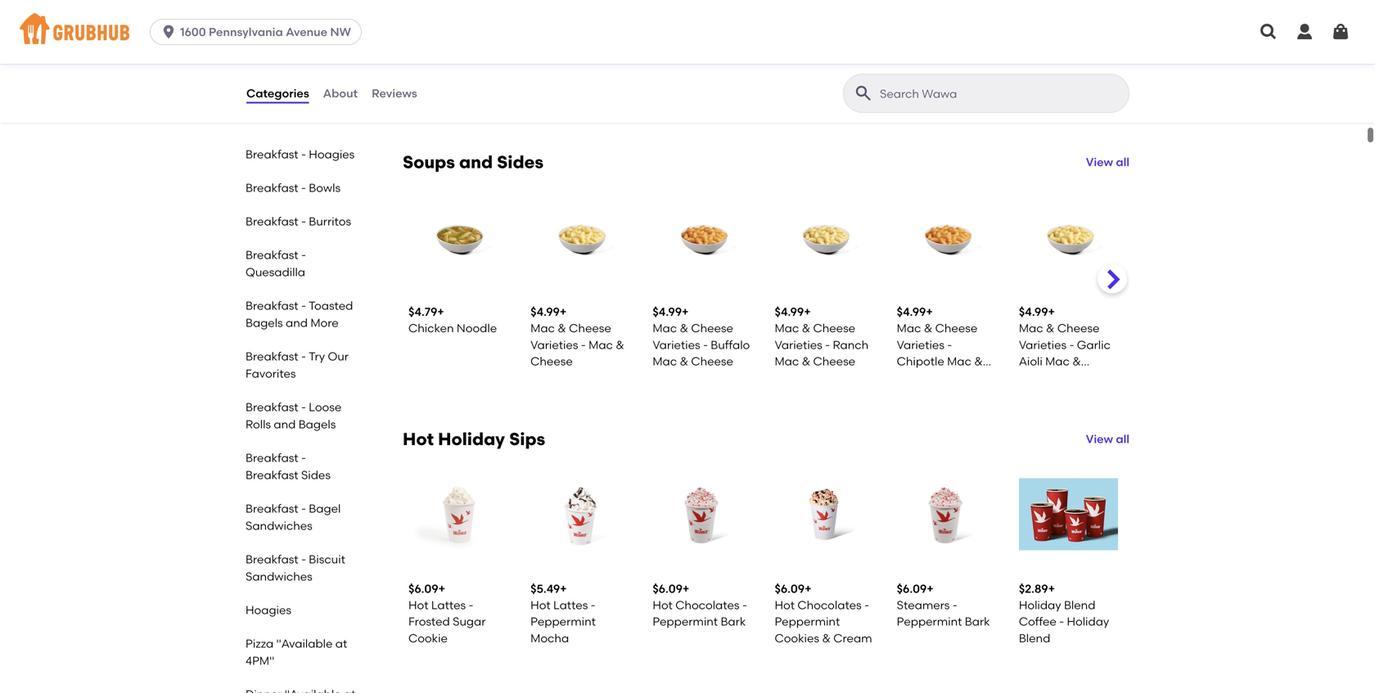 Task type: describe. For each thing, give the bounding box(es) containing it.
breakfast for breakfast - bowls
[[246, 181, 298, 195]]

avenue
[[286, 25, 327, 39]]

beans
[[816, 61, 850, 75]]

reviews
[[372, 86, 417, 100]]

hot for $6.09 + hot chocolates - peppermint bark
[[653, 598, 673, 612]]

create your own - black beans
[[775, 44, 869, 75]]

mocha
[[531, 632, 569, 645]]

$2.89
[[1019, 582, 1048, 596]]

- inside $4.99 + mac & cheese varieties - garlic aioli mac & cheese
[[1069, 338, 1074, 352]]

1 vertical spatial holiday
[[1019, 598, 1061, 612]]

- inside breakfast - try our favorites
[[301, 350, 306, 363]]

more
[[310, 316, 339, 330]]

breakfast for breakfast - loose rolls and bagels
[[246, 400, 298, 414]]

categories button
[[246, 64, 310, 123]]

hot chocolates - peppermint bark image
[[653, 465, 752, 564]]

breakfast - loose rolls and bagels
[[246, 400, 342, 431]]

rolls
[[246, 417, 271, 431]]

sandwiches for bagel
[[246, 519, 313, 533]]

chicken
[[408, 321, 454, 335]]

mac & cheese varieties - buffalo mac & cheese image
[[653, 188, 752, 287]]

$4.99 + mac & cheese varieties - mac & cheese
[[531, 305, 624, 368]]

breakfast - try our favorites
[[246, 350, 349, 381]]

create your own - mac & cheese button
[[524, 0, 636, 99]]

Search Wawa search field
[[878, 86, 1124, 102]]

9 breakfast from the top
[[246, 468, 298, 482]]

bark inside $6.09 + steamers - peppermint bark
[[965, 615, 990, 629]]

buffalo
[[711, 338, 750, 352]]

peppermint for mocha
[[531, 615, 596, 629]]

garlic
[[1077, 338, 1111, 352]]

- inside create your own - mac & cheese
[[531, 61, 535, 75]]

$4.79
[[408, 305, 437, 319]]

mac & cheese varieties - mac & cheese image
[[531, 188, 630, 287]]

mashed inside create your own - mashed potato
[[416, 61, 460, 75]]

chocolates for bark
[[675, 598, 740, 612]]

1 vertical spatial hoagies
[[246, 603, 291, 617]]

2 vertical spatial holiday
[[1067, 615, 1109, 629]]

sips
[[509, 429, 545, 450]]

breakfast for breakfast - breakfast sides
[[246, 451, 298, 465]]

breakfast for breakfast - toasted bagels and more
[[246, 299, 298, 313]]

own for create your own - rice
[[965, 44, 991, 58]]

- inside breakfast - toasted bagels and more
[[301, 299, 306, 313]]

hot for $6.09 + hot lattes - frosted sugar cookie
[[408, 598, 429, 612]]

$4.99 + mac & cheese varieties - chipotle mac & cheese
[[897, 305, 983, 385]]

breakfast for breakfast - hoagies
[[246, 147, 298, 161]]

varieties for ranch
[[775, 338, 822, 352]]

our
[[328, 350, 349, 363]]

hot for $5.49 + hot lattes - peppermint mocha
[[531, 598, 551, 612]]

bowls
[[309, 181, 341, 195]]

1 svg image from the left
[[1259, 22, 1279, 42]]

$6.09 for $6.09 + hot chocolates - peppermint bark
[[653, 582, 683, 596]]

hoagies inside tab
[[309, 147, 355, 161]]

view all button for hot holiday sips
[[1086, 431, 1130, 448]]

sugar
[[453, 615, 486, 629]]

0 horizontal spatial blend
[[1019, 632, 1050, 645]]

$6.09 + hot chocolates - peppermint bark
[[653, 582, 747, 629]]

+ for $4.79 + chicken noodle
[[437, 305, 444, 319]]

- inside breakfast - biscuit sandwiches
[[301, 553, 306, 566]]

about button
[[322, 64, 359, 123]]

breakfast - quesadilla
[[246, 248, 306, 279]]

hot holiday sips
[[403, 429, 545, 450]]

cheese inside create your own - mac & cheese & mashed potatoes
[[699, 61, 741, 75]]

$4.99 + mac & cheese varieties - garlic aioli mac & cheese
[[1019, 305, 1111, 385]]

+ for $4.99 + mac & cheese varieties - chipotle mac & cheese
[[926, 305, 933, 319]]

- inside $6.09 + hot chocolates - peppermint cookies & cream
[[864, 598, 869, 612]]

own for create your own - lettuce
[[1087, 44, 1113, 58]]

& inside $6.09 + hot chocolates - peppermint cookies & cream
[[822, 632, 831, 645]]

cream
[[833, 632, 872, 645]]

potatoes
[[653, 94, 702, 108]]

- inside create your own - black beans
[[775, 61, 780, 75]]

$4.79 + chicken noodle
[[408, 305, 497, 335]]

create for create your own - lettuce
[[1019, 44, 1058, 58]]

steamers - peppermint bark image
[[897, 465, 996, 564]]

$6.09 for $6.09 + steamers - peppermint bark
[[897, 582, 927, 596]]

view all for hot holiday sips
[[1086, 432, 1130, 446]]

all for hot holiday sips
[[1116, 432, 1130, 446]]

about
[[323, 86, 358, 100]]

$4.99 for $4.99 + mac & cheese varieties - garlic aioli mac & cheese
[[1019, 305, 1048, 319]]

nw
[[330, 25, 351, 39]]

black
[[782, 61, 813, 75]]

mac & cheese varieties - chipotle mac & cheese image
[[897, 188, 996, 287]]

pizza
[[246, 637, 274, 651]]

$6.09 for $6.09 + hot chocolates - peppermint cookies & cream
[[775, 582, 805, 596]]

+ for $4.99 + mac & cheese varieties - garlic aioli mac & cheese
[[1048, 305, 1055, 319]]

cheese inside create your own - mac & cheese
[[577, 61, 619, 75]]

your for create your own - mac & cheese
[[572, 44, 596, 58]]

hot chocolates - peppermint cookies & cream image
[[775, 465, 874, 564]]

create for create your own - mac & cheese
[[531, 44, 569, 58]]

$4.99 for $4.99 + mac & cheese varieties - ranch mac & cheese
[[775, 305, 804, 319]]

1 horizontal spatial svg image
[[1295, 22, 1315, 42]]

hot lattes - frosted sugar cookie image
[[408, 465, 508, 564]]

at
[[335, 637, 347, 651]]

breakfast for breakfast - bagel sandwiches
[[246, 502, 298, 516]]

breakfast - hoagies
[[246, 147, 355, 161]]

breakfast - burritos
[[246, 214, 351, 228]]

$4.99 + mac & cheese varieties - ranch mac & cheese
[[775, 305, 869, 368]]

breakfast - hoagies tab
[[239, 142, 367, 166]]

- inside $6.09 + hot chocolates - peppermint bark
[[742, 598, 747, 612]]

"available
[[276, 637, 333, 651]]

cookies
[[775, 632, 819, 645]]

bagels inside breakfast - loose rolls and bagels
[[299, 417, 336, 431]]

favorites
[[246, 367, 296, 381]]

steamers
[[897, 598, 950, 612]]

and for toasted
[[286, 316, 308, 330]]

1600
[[180, 25, 206, 39]]

chicken noodle image
[[408, 188, 508, 287]]

varieties for buffalo
[[653, 338, 700, 352]]

lettuce
[[1027, 61, 1069, 75]]

4pm"
[[246, 654, 274, 668]]

1600 pennsylvania avenue nw button
[[150, 19, 368, 45]]

breakfast - breakfast sides
[[246, 451, 331, 482]]

toasted
[[309, 299, 353, 313]]

- inside the breakfast - bagel sandwiches
[[301, 502, 306, 516]]

soups
[[403, 152, 455, 173]]

create for create your own - mashed potato
[[408, 44, 447, 58]]

ranch
[[833, 338, 869, 352]]

create your own - lettuce
[[1019, 44, 1113, 75]]

breakfast - toasted bagels and more
[[246, 299, 353, 330]]

create your own - mac & cheese & mashed potatoes button
[[646, 0, 758, 108]]

your for create your own - mac & cheese & mashed potatoes
[[694, 44, 718, 58]]

lattes for $5.49
[[553, 598, 588, 612]]

- inside $6.09 + steamers - peppermint bark
[[953, 598, 958, 612]]

$6.09 + steamers - peppermint bark
[[897, 582, 990, 629]]

bark inside $6.09 + hot chocolates - peppermint bark
[[721, 615, 746, 629]]

holiday blend coffee - holiday blend image
[[1019, 465, 1118, 564]]

soups and sides
[[403, 152, 544, 173]]

quesadilla
[[246, 265, 305, 279]]

pennsylvania
[[209, 25, 283, 39]]

- inside tab
[[301, 147, 306, 161]]

+ for $6.09 + hot chocolates - peppermint bark
[[683, 582, 689, 596]]

own for create your own - mashed potato
[[477, 44, 503, 58]]

svg image inside 1600 pennsylvania avenue nw button
[[161, 24, 177, 40]]



Task type: vqa. For each thing, say whether or not it's contained in the screenshot.


Task type: locate. For each thing, give the bounding box(es) containing it.
+ for $2.89 + holiday blend coffee - holiday blend
[[1048, 582, 1055, 596]]

lattes
[[431, 598, 466, 612], [553, 598, 588, 612]]

5 varieties from the left
[[1019, 338, 1067, 352]]

mashed
[[416, 61, 460, 75], [664, 77, 708, 91]]

blend
[[1064, 598, 1096, 612], [1019, 632, 1050, 645]]

1 horizontal spatial mashed
[[664, 77, 708, 91]]

+ inside the $6.09 + hot lattes - frosted sugar cookie
[[438, 582, 445, 596]]

5 breakfast from the top
[[246, 299, 298, 313]]

create
[[408, 44, 447, 58], [531, 44, 569, 58], [653, 44, 692, 58], [775, 44, 814, 58], [897, 44, 936, 58], [1019, 44, 1058, 58]]

1 vertical spatial sides
[[301, 468, 331, 482]]

$4.99 inside $4.99 + mac & cheese varieties - garlic aioli mac & cheese
[[1019, 305, 1048, 319]]

burritos
[[309, 214, 351, 228]]

0 vertical spatial mashed
[[416, 61, 460, 75]]

bagels
[[246, 316, 283, 330], [299, 417, 336, 431]]

categories
[[246, 86, 309, 100]]

reviews button
[[371, 64, 418, 123]]

+ up mocha
[[560, 582, 567, 596]]

create inside create your own - mac & cheese
[[531, 44, 569, 58]]

own inside create your own - mac & cheese
[[599, 44, 625, 58]]

+ inside $4.99 + mac & cheese varieties - buffalo mac & cheese
[[682, 305, 689, 319]]

breakfast down quesadilla
[[246, 299, 298, 313]]

hot inside $6.09 + hot chocolates - peppermint bark
[[653, 598, 673, 612]]

$5.49
[[531, 582, 560, 596]]

2 create from the left
[[531, 44, 569, 58]]

hoagies up pizza
[[246, 603, 291, 617]]

1 view from the top
[[1086, 155, 1113, 169]]

- inside create your own - mashed potato
[[408, 61, 413, 75]]

0 horizontal spatial bagels
[[246, 316, 283, 330]]

peppermint for cookies
[[775, 615, 840, 629]]

3 create from the left
[[653, 44, 692, 58]]

hoagies up bowls
[[309, 147, 355, 161]]

$6.09
[[408, 582, 438, 596], [653, 582, 683, 596], [775, 582, 805, 596], [897, 582, 927, 596]]

sandwiches inside breakfast - biscuit sandwiches
[[246, 570, 313, 584]]

2 view all from the top
[[1086, 432, 1130, 446]]

6 breakfast from the top
[[246, 350, 298, 363]]

- inside $4.99 + mac & cheese varieties - ranch mac & cheese
[[825, 338, 830, 352]]

loose
[[309, 400, 342, 414]]

biscuit
[[309, 553, 345, 566]]

holiday
[[438, 429, 505, 450], [1019, 598, 1061, 612], [1067, 615, 1109, 629]]

- inside create your own - rice
[[897, 61, 902, 75]]

own inside create your own - black beans
[[843, 44, 869, 58]]

mac
[[538, 61, 563, 75], [660, 61, 685, 75], [531, 321, 555, 335], [653, 321, 677, 335], [775, 321, 799, 335], [897, 321, 921, 335], [1019, 321, 1043, 335], [589, 338, 613, 352], [653, 354, 677, 368], [775, 354, 799, 368], [947, 354, 972, 368], [1045, 354, 1070, 368]]

varieties inside $4.99 + mac & cheese varieties - garlic aioli mac & cheese
[[1019, 338, 1067, 352]]

peppermint for bark
[[653, 615, 718, 629]]

pizza "available at 4pm"
[[246, 637, 347, 668]]

breakfast for breakfast - try our favorites
[[246, 350, 298, 363]]

1 vertical spatial bagels
[[299, 417, 336, 431]]

breakfast inside breakfast - quesadilla
[[246, 248, 298, 262]]

lattes down "$5.49" at the bottom left of page
[[553, 598, 588, 612]]

0 vertical spatial sides
[[497, 152, 544, 173]]

own for create your own - mac & cheese
[[599, 44, 625, 58]]

4 varieties from the left
[[897, 338, 945, 352]]

1 bark from the left
[[721, 615, 746, 629]]

mac inside create your own - mac & cheese
[[538, 61, 563, 75]]

peppermint inside $6.09 + steamers - peppermint bark
[[897, 615, 962, 629]]

1 vertical spatial view
[[1086, 432, 1113, 446]]

peppermint
[[531, 615, 596, 629], [653, 615, 718, 629], [775, 615, 840, 629], [897, 615, 962, 629]]

2 bark from the left
[[965, 615, 990, 629]]

all for soups and sides
[[1116, 155, 1130, 169]]

+ down mac & cheese varieties - garlic aioli mac & cheese image on the right of the page
[[1048, 305, 1055, 319]]

create your own - mac & cheese & mashed potatoes
[[653, 44, 747, 108]]

2 view all button from the top
[[1086, 431, 1130, 448]]

breakfast
[[246, 147, 298, 161], [246, 181, 298, 195], [246, 214, 298, 228], [246, 248, 298, 262], [246, 299, 298, 313], [246, 350, 298, 363], [246, 400, 298, 414], [246, 451, 298, 465], [246, 468, 298, 482], [246, 502, 298, 516], [246, 553, 298, 566]]

1 vertical spatial and
[[286, 316, 308, 330]]

lattes inside $5.49 + hot lattes - peppermint mocha
[[553, 598, 588, 612]]

caret right icon image
[[354, 149, 363, 159]]

main navigation navigation
[[0, 0, 1375, 64]]

1 your from the left
[[450, 44, 474, 58]]

create for create your own - black beans
[[775, 44, 814, 58]]

$4.99 + mac & cheese varieties - buffalo mac & cheese
[[653, 305, 750, 368]]

0 vertical spatial and
[[459, 152, 493, 173]]

breakfast - biscuit sandwiches
[[246, 553, 345, 584]]

+ up the frosted
[[438, 582, 445, 596]]

and
[[459, 152, 493, 173], [286, 316, 308, 330], [274, 417, 296, 431]]

- inside $4.99 + mac & cheese varieties - mac & cheese
[[581, 338, 586, 352]]

3 breakfast from the top
[[246, 214, 298, 228]]

1 vertical spatial view all
[[1086, 432, 1130, 446]]

and inside breakfast - loose rolls and bagels
[[274, 417, 296, 431]]

holiday right coffee
[[1067, 615, 1109, 629]]

breakfast down the breakfast - bagel sandwiches
[[246, 553, 298, 566]]

1 $6.09 from the left
[[408, 582, 438, 596]]

0 horizontal spatial svg image
[[1259, 22, 1279, 42]]

1 own from the left
[[477, 44, 503, 58]]

$5.49 + hot lattes - peppermint mocha
[[531, 582, 596, 645]]

view all
[[1086, 155, 1130, 169], [1086, 432, 1130, 446]]

11 breakfast from the top
[[246, 553, 298, 566]]

peppermint inside $6.09 + hot chocolates - peppermint cookies & cream
[[775, 615, 840, 629]]

1 view all button from the top
[[1086, 154, 1130, 171]]

1 varieties from the left
[[531, 338, 578, 352]]

breakfast down rolls
[[246, 451, 298, 465]]

own for create your own - black beans
[[843, 44, 869, 58]]

1 vertical spatial all
[[1116, 432, 1130, 446]]

breakfast - bowls
[[246, 181, 341, 195]]

3 own from the left
[[721, 44, 747, 58]]

1 horizontal spatial chocolates
[[798, 598, 862, 612]]

create your own - lettuce button
[[1012, 0, 1125, 99]]

breakfast down breakfast - breakfast sides
[[246, 502, 298, 516]]

$6.09 + hot lattes - frosted sugar cookie
[[408, 582, 486, 645]]

1 breakfast from the top
[[246, 147, 298, 161]]

breakfast up the breakfast - bagel sandwiches
[[246, 468, 298, 482]]

breakfast inside the breakfast - bagel sandwiches
[[246, 502, 298, 516]]

+ up chipotle
[[926, 305, 933, 319]]

1600 pennsylvania avenue nw
[[180, 25, 351, 39]]

1 sandwiches from the top
[[246, 519, 313, 533]]

0 horizontal spatial chocolates
[[675, 598, 740, 612]]

sandwiches up breakfast - biscuit sandwiches
[[246, 519, 313, 533]]

bark
[[721, 615, 746, 629], [965, 615, 990, 629]]

mashed inside create your own - mac & cheese & mashed potatoes
[[664, 77, 708, 91]]

- inside create your own - mac & cheese & mashed potatoes
[[653, 61, 658, 75]]

sandwiches down biscuit
[[246, 570, 313, 584]]

create inside create your own - rice
[[897, 44, 936, 58]]

5 your from the left
[[938, 44, 963, 58]]

$4.99 for $4.99 + mac & cheese varieties - mac & cheese
[[531, 305, 560, 319]]

1 view all from the top
[[1086, 155, 1130, 169]]

hot inside the $6.09 + hot lattes - frosted sugar cookie
[[408, 598, 429, 612]]

1 horizontal spatial lattes
[[553, 598, 588, 612]]

coffee
[[1019, 615, 1057, 629]]

breakfast up quesadilla
[[246, 248, 298, 262]]

+ up coffee
[[1048, 582, 1055, 596]]

+ down mac & cheese varieties - buffalo mac & cheese image
[[682, 305, 689, 319]]

create inside create your own - mac & cheese & mashed potatoes
[[653, 44, 692, 58]]

view all for soups and sides
[[1086, 155, 1130, 169]]

view for sides
[[1086, 155, 1113, 169]]

4 create from the left
[[775, 44, 814, 58]]

hot inside $6.09 + hot chocolates - peppermint cookies & cream
[[775, 598, 795, 612]]

+ for $4.99 + mac & cheese varieties - ranch mac & cheese
[[804, 305, 811, 319]]

lattes inside the $6.09 + hot lattes - frosted sugar cookie
[[431, 598, 466, 612]]

aioli
[[1019, 354, 1043, 368]]

create your own - black beans button
[[768, 0, 880, 99]]

breakfast inside tab
[[246, 147, 298, 161]]

create your own - mac & cheese
[[531, 44, 625, 75]]

5 $4.99 from the left
[[1019, 305, 1048, 319]]

-
[[408, 61, 413, 75], [531, 61, 535, 75], [653, 61, 658, 75], [775, 61, 780, 75], [897, 61, 902, 75], [1019, 61, 1024, 75], [301, 147, 306, 161], [301, 181, 306, 195], [301, 214, 306, 228], [301, 248, 306, 262], [301, 299, 306, 313], [581, 338, 586, 352], [703, 338, 708, 352], [825, 338, 830, 352], [947, 338, 952, 352], [1069, 338, 1074, 352], [301, 350, 306, 363], [301, 400, 306, 414], [301, 451, 306, 465], [301, 502, 306, 516], [301, 553, 306, 566], [469, 598, 474, 612], [591, 598, 596, 612], [742, 598, 747, 612], [864, 598, 869, 612], [953, 598, 958, 612], [1059, 615, 1064, 629]]

- inside breakfast - breakfast sides
[[301, 451, 306, 465]]

$4.99 inside $4.99 + mac & cheese varieties - chipotle mac & cheese
[[897, 305, 926, 319]]

create inside create your own - black beans
[[775, 44, 814, 58]]

view all button
[[1086, 154, 1130, 171], [1086, 431, 1130, 448]]

1 vertical spatial mashed
[[664, 77, 708, 91]]

chocolates
[[675, 598, 740, 612], [798, 598, 862, 612]]

$6.09 inside $6.09 + hot chocolates - peppermint cookies & cream
[[775, 582, 805, 596]]

+ inside $4.99 + mac & cheese varieties - chipotle mac & cheese
[[926, 305, 933, 319]]

breakfast for breakfast - burritos
[[246, 214, 298, 228]]

0 vertical spatial view all
[[1086, 155, 1130, 169]]

+ inside $5.49 + hot lattes - peppermint mocha
[[560, 582, 567, 596]]

- inside the $6.09 + hot lattes - frosted sugar cookie
[[469, 598, 474, 612]]

$6.09 + hot chocolates - peppermint cookies & cream
[[775, 582, 872, 645]]

$6.09 for $6.09 + hot lattes - frosted sugar cookie
[[408, 582, 438, 596]]

varieties inside $4.99 + mac & cheese varieties - buffalo mac & cheese
[[653, 338, 700, 352]]

4 $6.09 from the left
[[897, 582, 927, 596]]

varieties
[[531, 338, 578, 352], [653, 338, 700, 352], [775, 338, 822, 352], [897, 338, 945, 352], [1019, 338, 1067, 352]]

+ inside $6.09 + hot chocolates - peppermint bark
[[683, 582, 689, 596]]

create your own - mashed potato button
[[402, 0, 514, 99]]

view for sips
[[1086, 432, 1113, 446]]

+
[[437, 305, 444, 319], [560, 305, 567, 319], [682, 305, 689, 319], [804, 305, 811, 319], [926, 305, 933, 319], [1048, 305, 1055, 319], [438, 582, 445, 596], [560, 582, 567, 596], [683, 582, 689, 596], [805, 582, 812, 596], [927, 582, 934, 596], [1048, 582, 1055, 596]]

create inside create your own - mashed potato
[[408, 44, 447, 58]]

+ inside $4.99 + mac & cheese varieties - ranch mac & cheese
[[804, 305, 811, 319]]

4 $4.99 from the left
[[897, 305, 926, 319]]

0 vertical spatial view all button
[[1086, 154, 1130, 171]]

breakfast up breakfast - bowls
[[246, 147, 298, 161]]

sandwiches inside the breakfast - bagel sandwiches
[[246, 519, 313, 533]]

1 peppermint from the left
[[531, 615, 596, 629]]

cheese
[[577, 61, 619, 75], [699, 61, 741, 75], [569, 321, 611, 335], [691, 321, 733, 335], [813, 321, 855, 335], [935, 321, 978, 335], [1057, 321, 1100, 335], [531, 354, 573, 368], [691, 354, 733, 368], [813, 354, 855, 368], [897, 371, 939, 385], [1019, 371, 1061, 385]]

- inside breakfast - loose rolls and bagels
[[301, 400, 306, 414]]

varieties for chipotle
[[897, 338, 945, 352]]

create your own - mashed potato
[[408, 44, 503, 75]]

8 breakfast from the top
[[246, 451, 298, 465]]

varieties inside $4.99 + mac & cheese varieties - ranch mac & cheese
[[775, 338, 822, 352]]

sides
[[497, 152, 544, 173], [301, 468, 331, 482]]

peppermint inside $6.09 + hot chocolates - peppermint bark
[[653, 615, 718, 629]]

& inside create your own - mac & cheese
[[565, 61, 574, 75]]

0 vertical spatial sandwiches
[[246, 519, 313, 533]]

1 horizontal spatial svg image
[[1331, 22, 1351, 42]]

mashed left 'potato'
[[416, 61, 460, 75]]

your for create your own - rice
[[938, 44, 963, 58]]

your inside create your own - black beans
[[816, 44, 840, 58]]

&
[[565, 61, 574, 75], [687, 61, 696, 75], [653, 77, 661, 91], [558, 321, 566, 335], [680, 321, 688, 335], [802, 321, 810, 335], [924, 321, 933, 335], [1046, 321, 1055, 335], [616, 338, 624, 352], [680, 354, 688, 368], [802, 354, 810, 368], [974, 354, 983, 368], [1072, 354, 1081, 368], [822, 632, 831, 645]]

own inside create your own - mac & cheese & mashed potatoes
[[721, 44, 747, 58]]

varieties for mac
[[531, 338, 578, 352]]

own inside create your own - rice
[[965, 44, 991, 58]]

breakfast for breakfast - quesadilla
[[246, 248, 298, 262]]

mac & cheese varieties - garlic aioli mac & cheese image
[[1019, 188, 1118, 287]]

1 $4.99 from the left
[[531, 305, 560, 319]]

0 horizontal spatial sides
[[301, 468, 331, 482]]

and for loose
[[274, 417, 296, 431]]

bagels inside breakfast - toasted bagels and more
[[246, 316, 283, 330]]

$4.99 for $4.99 + mac & cheese varieties - buffalo mac & cheese
[[653, 305, 682, 319]]

your for create your own - mashed potato
[[450, 44, 474, 58]]

2 vertical spatial and
[[274, 417, 296, 431]]

2 $6.09 from the left
[[653, 582, 683, 596]]

mac inside create your own - mac & cheese & mashed potatoes
[[660, 61, 685, 75]]

5 own from the left
[[965, 44, 991, 58]]

+ inside $6.09 + steamers - peppermint bark
[[927, 582, 934, 596]]

0 vertical spatial view
[[1086, 155, 1113, 169]]

+ down hot chocolates - peppermint bark image
[[683, 582, 689, 596]]

+ inside $6.09 + hot chocolates - peppermint cookies & cream
[[805, 582, 812, 596]]

+ down mac & cheese varieties - ranch mac & cheese image
[[804, 305, 811, 319]]

$6.09 inside $6.09 + steamers - peppermint bark
[[897, 582, 927, 596]]

1 horizontal spatial holiday
[[1019, 598, 1061, 612]]

1 vertical spatial view all button
[[1086, 431, 1130, 448]]

1 horizontal spatial bark
[[965, 615, 990, 629]]

1 lattes from the left
[[431, 598, 466, 612]]

+ up the steamers
[[927, 582, 934, 596]]

- inside $4.99 + mac & cheese varieties - buffalo mac & cheese
[[703, 338, 708, 352]]

- inside breakfast - quesadilla
[[301, 248, 306, 262]]

1 all from the top
[[1116, 155, 1130, 169]]

3 $4.99 from the left
[[775, 305, 804, 319]]

2 sandwiches from the top
[[246, 570, 313, 584]]

and right rolls
[[274, 417, 296, 431]]

- inside create your own - lettuce
[[1019, 61, 1024, 75]]

0 horizontal spatial svg image
[[161, 24, 177, 40]]

7 breakfast from the top
[[246, 400, 298, 414]]

3 $6.09 from the left
[[775, 582, 805, 596]]

1 vertical spatial blend
[[1019, 632, 1050, 645]]

+ down mac & cheese varieties - mac & cheese image
[[560, 305, 567, 319]]

hot lattes - peppermint mocha image
[[531, 465, 630, 564]]

$4.99 for $4.99 + mac & cheese varieties - chipotle mac & cheese
[[897, 305, 926, 319]]

6 create from the left
[[1019, 44, 1058, 58]]

4 peppermint from the left
[[897, 615, 962, 629]]

chocolates for cookies
[[798, 598, 862, 612]]

$4.99 inside $4.99 + mac & cheese varieties - buffalo mac & cheese
[[653, 305, 682, 319]]

your inside create your own - mac & cheese & mashed potatoes
[[694, 44, 718, 58]]

svg image
[[1259, 22, 1279, 42], [1331, 22, 1351, 42]]

breakfast inside breakfast - try our favorites
[[246, 350, 298, 363]]

+ for $4.99 + mac & cheese varieties - mac & cheese
[[560, 305, 567, 319]]

breakfast inside breakfast - loose rolls and bagels
[[246, 400, 298, 414]]

+ for $6.09 + hot chocolates - peppermint cookies & cream
[[805, 582, 812, 596]]

varieties inside $4.99 + mac & cheese varieties - mac & cheese
[[531, 338, 578, 352]]

$4.99
[[531, 305, 560, 319], [653, 305, 682, 319], [775, 305, 804, 319], [897, 305, 926, 319], [1019, 305, 1048, 319]]

breakfast up favorites
[[246, 350, 298, 363]]

6 your from the left
[[1060, 44, 1085, 58]]

2 chocolates from the left
[[798, 598, 862, 612]]

4 own from the left
[[843, 44, 869, 58]]

0 horizontal spatial mashed
[[416, 61, 460, 75]]

2 peppermint from the left
[[653, 615, 718, 629]]

3 your from the left
[[694, 44, 718, 58]]

chocolates inside $6.09 + hot chocolates - peppermint bark
[[675, 598, 740, 612]]

your inside create your own - mashed potato
[[450, 44, 474, 58]]

view up the holiday blend coffee - holiday blend image in the bottom right of the page
[[1086, 432, 1113, 446]]

hot inside $5.49 + hot lattes - peppermint mocha
[[531, 598, 551, 612]]

try
[[309, 350, 325, 363]]

breakfast down breakfast - bowls
[[246, 214, 298, 228]]

$4.99 inside $4.99 + mac & cheese varieties - mac & cheese
[[531, 305, 560, 319]]

2 lattes from the left
[[553, 598, 588, 612]]

+ inside $4.99 + mac & cheese varieties - garlic aioli mac & cheese
[[1048, 305, 1055, 319]]

chocolates inside $6.09 + hot chocolates - peppermint cookies & cream
[[798, 598, 862, 612]]

0 horizontal spatial hoagies
[[246, 603, 291, 617]]

+ up "chicken"
[[437, 305, 444, 319]]

own inside create your own - lettuce
[[1087, 44, 1113, 58]]

bagels up favorites
[[246, 316, 283, 330]]

+ inside $4.99 + mac & cheese varieties - mac & cheese
[[560, 305, 567, 319]]

0 horizontal spatial bark
[[721, 615, 746, 629]]

breakfast up 'breakfast - burritos'
[[246, 181, 298, 195]]

and left more
[[286, 316, 308, 330]]

own
[[477, 44, 503, 58], [599, 44, 625, 58], [721, 44, 747, 58], [843, 44, 869, 58], [965, 44, 991, 58], [1087, 44, 1113, 58]]

sides inside breakfast - breakfast sides
[[301, 468, 331, 482]]

hot
[[403, 429, 434, 450], [408, 598, 429, 612], [531, 598, 551, 612], [653, 598, 673, 612], [775, 598, 795, 612]]

breakfast inside breakfast - toasted bagels and more
[[246, 299, 298, 313]]

view up mac & cheese varieties - garlic aioli mac & cheese image on the right of the page
[[1086, 155, 1113, 169]]

10 breakfast from the top
[[246, 502, 298, 516]]

$6.09 inside $6.09 + hot chocolates - peppermint bark
[[653, 582, 683, 596]]

lattes up the frosted
[[431, 598, 466, 612]]

+ for $6.09 + hot lattes - frosted sugar cookie
[[438, 582, 445, 596]]

your
[[450, 44, 474, 58], [572, 44, 596, 58], [694, 44, 718, 58], [816, 44, 840, 58], [938, 44, 963, 58], [1060, 44, 1085, 58]]

your for create your own - lettuce
[[1060, 44, 1085, 58]]

2 all from the top
[[1116, 432, 1130, 446]]

noodle
[[457, 321, 497, 335]]

1 vertical spatial sandwiches
[[246, 570, 313, 584]]

0 horizontal spatial lattes
[[431, 598, 466, 612]]

3 varieties from the left
[[775, 338, 822, 352]]

create your own - rice button
[[890, 0, 1003, 99]]

+ inside '$4.79 + chicken noodle'
[[437, 305, 444, 319]]

+ inside $2.89 + holiday blend coffee - holiday blend
[[1048, 582, 1055, 596]]

holiday up coffee
[[1019, 598, 1061, 612]]

magnifying glass icon image
[[854, 83, 873, 103]]

chipotle
[[897, 354, 944, 368]]

your inside create your own - mac & cheese
[[572, 44, 596, 58]]

breakfast for breakfast - biscuit sandwiches
[[246, 553, 298, 566]]

6 own from the left
[[1087, 44, 1113, 58]]

create your own - rice
[[897, 44, 991, 75]]

your for create your own - black beans
[[816, 44, 840, 58]]

0 vertical spatial holiday
[[438, 429, 505, 450]]

2 horizontal spatial holiday
[[1067, 615, 1109, 629]]

0 vertical spatial hoagies
[[309, 147, 355, 161]]

3 peppermint from the left
[[775, 615, 840, 629]]

and inside breakfast - toasted bagels and more
[[286, 316, 308, 330]]

$2.89 + holiday blend coffee - holiday blend
[[1019, 582, 1109, 645]]

rice
[[905, 61, 929, 75]]

view all button for soups and sides
[[1086, 154, 1130, 171]]

+ up cookies at bottom
[[805, 582, 812, 596]]

create for create your own - mac & cheese & mashed potatoes
[[653, 44, 692, 58]]

mac & cheese varieties - ranch mac & cheese image
[[775, 188, 874, 287]]

4 your from the left
[[816, 44, 840, 58]]

0 vertical spatial bagels
[[246, 316, 283, 330]]

varieties for garlic
[[1019, 338, 1067, 352]]

own for create your own - mac & cheese & mashed potatoes
[[721, 44, 747, 58]]

1 chocolates from the left
[[675, 598, 740, 612]]

+ for $4.99 + mac & cheese varieties - buffalo mac & cheese
[[682, 305, 689, 319]]

0 vertical spatial blend
[[1064, 598, 1096, 612]]

2 varieties from the left
[[653, 338, 700, 352]]

breakfast up rolls
[[246, 400, 298, 414]]

1 create from the left
[[408, 44, 447, 58]]

bagels down loose
[[299, 417, 336, 431]]

breakfast - bagel sandwiches
[[246, 502, 341, 533]]

your inside create your own - lettuce
[[1060, 44, 1085, 58]]

potato
[[463, 61, 501, 75]]

mashed up potatoes
[[664, 77, 708, 91]]

- inside $2.89 + holiday blend coffee - holiday blend
[[1059, 615, 1064, 629]]

2 your from the left
[[572, 44, 596, 58]]

2 view from the top
[[1086, 432, 1113, 446]]

hot for $6.09 + hot chocolates - peppermint cookies & cream
[[775, 598, 795, 612]]

2 breakfast from the top
[[246, 181, 298, 195]]

create for create your own - rice
[[897, 44, 936, 58]]

your inside create your own - rice
[[938, 44, 963, 58]]

and right soups
[[459, 152, 493, 173]]

2 own from the left
[[599, 44, 625, 58]]

4 breakfast from the top
[[246, 248, 298, 262]]

1 horizontal spatial bagels
[[299, 417, 336, 431]]

5 create from the left
[[897, 44, 936, 58]]

svg image
[[1295, 22, 1315, 42], [161, 24, 177, 40]]

varieties inside $4.99 + mac & cheese varieties - chipotle mac & cheese
[[897, 338, 945, 352]]

0 horizontal spatial holiday
[[438, 429, 505, 450]]

- inside $5.49 + hot lattes - peppermint mocha
[[591, 598, 596, 612]]

$6.09 inside the $6.09 + hot lattes - frosted sugar cookie
[[408, 582, 438, 596]]

1 horizontal spatial blend
[[1064, 598, 1096, 612]]

holiday left sips on the bottom left
[[438, 429, 505, 450]]

2 svg image from the left
[[1331, 22, 1351, 42]]

lattes for $6.09
[[431, 598, 466, 612]]

+ for $6.09 + steamers - peppermint bark
[[927, 582, 934, 596]]

frosted
[[408, 615, 450, 629]]

0 vertical spatial all
[[1116, 155, 1130, 169]]

sandwiches for biscuit
[[246, 570, 313, 584]]

- inside $4.99 + mac & cheese varieties - chipotle mac & cheese
[[947, 338, 952, 352]]

1 horizontal spatial hoagies
[[309, 147, 355, 161]]

bagel
[[309, 502, 341, 516]]

create inside create your own - lettuce
[[1019, 44, 1058, 58]]

1 horizontal spatial sides
[[497, 152, 544, 173]]

cookie
[[408, 632, 448, 645]]

2 $4.99 from the left
[[653, 305, 682, 319]]

+ for $5.49 + hot lattes - peppermint mocha
[[560, 582, 567, 596]]



